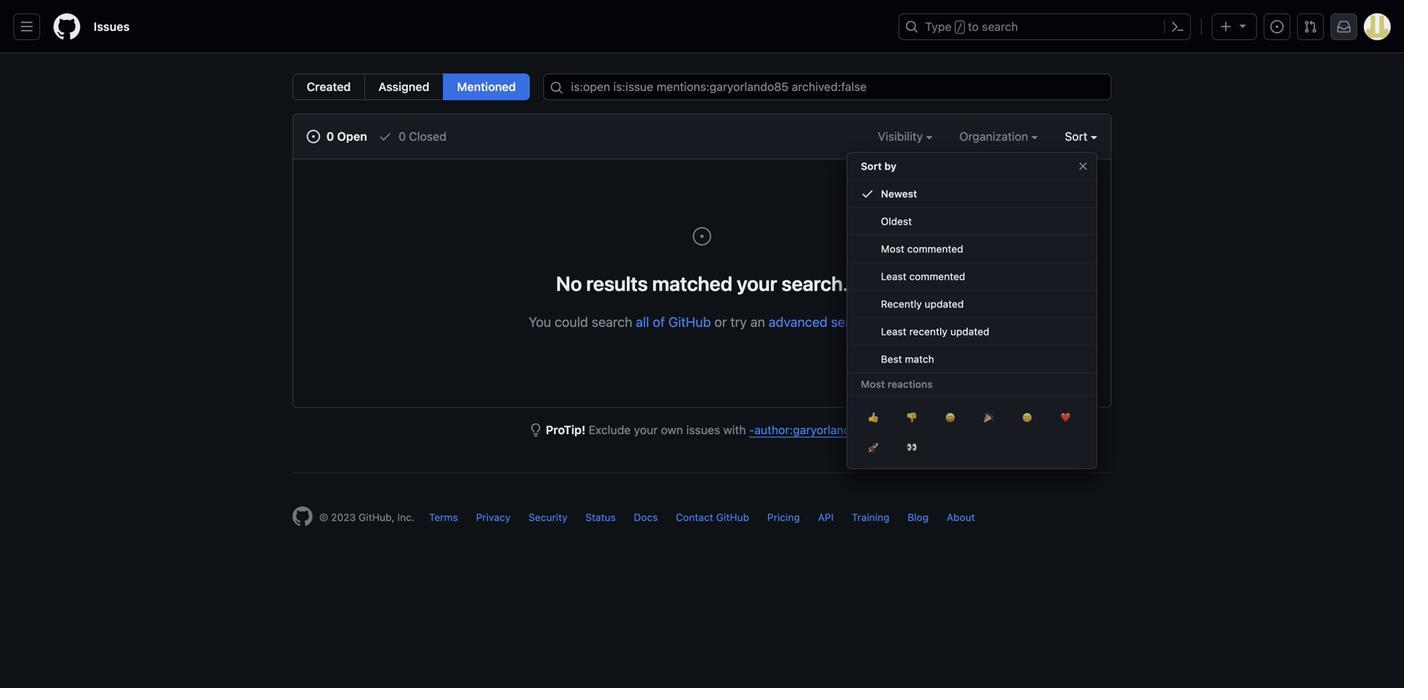 Task type: describe. For each thing, give the bounding box(es) containing it.
api link
[[818, 512, 834, 524]]

try
[[730, 314, 747, 330]]

docs
[[634, 512, 658, 524]]

1 horizontal spatial issue opened image
[[692, 227, 712, 247]]

sort by
[[861, 160, 897, 172]]

exclude
[[589, 423, 631, 437]]

most for most reactions
[[861, 379, 885, 390]]

best match link
[[848, 346, 1097, 374]]

pricing
[[767, 512, 800, 524]]

🎉 link
[[970, 403, 1008, 433]]

© 2023 github, inc.
[[319, 512, 415, 524]]

organization
[[960, 130, 1031, 143]]

👍
[[868, 412, 878, 425]]

privacy
[[476, 512, 511, 524]]

0 open link
[[307, 128, 367, 145]]

training link
[[852, 512, 890, 524]]

1 vertical spatial .
[[872, 423, 875, 437]]

visibility button
[[878, 128, 933, 145]]

recently
[[909, 326, 948, 338]]

-
[[749, 423, 755, 437]]

protip! exclude your own issues with -author:garyorlando85 .
[[546, 423, 875, 437]]

best
[[881, 354, 902, 365]]

github,
[[359, 512, 395, 524]]

command palette image
[[1171, 20, 1184, 33]]

sort for sort
[[1065, 130, 1088, 143]]

😕
[[1022, 412, 1032, 425]]

visibility
[[878, 130, 926, 143]]

privacy link
[[476, 512, 511, 524]]

1 vertical spatial github
[[716, 512, 749, 524]]

inc.
[[397, 512, 415, 524]]

😄
[[945, 412, 955, 425]]

-author:garyorlando85 link
[[749, 423, 872, 437]]

0 vertical spatial .
[[872, 314, 876, 330]]

about
[[947, 512, 975, 524]]

best match
[[881, 354, 934, 365]]

issues
[[94, 20, 130, 33]]

you could search all of github or try an advanced search .
[[529, 314, 876, 330]]

about link
[[947, 512, 975, 524]]

recently updated link
[[848, 291, 1097, 318]]

you
[[529, 314, 551, 330]]

organization button
[[960, 128, 1038, 145]]

an
[[750, 314, 765, 330]]

👎 link
[[893, 403, 931, 433]]

least recently updated link
[[848, 318, 1097, 346]]

🚀 link
[[854, 433, 893, 463]]

Issues search field
[[543, 74, 1112, 100]]

triangle down image
[[1236, 19, 1250, 32]]

advanced
[[769, 314, 828, 330]]

protip!
[[546, 423, 586, 437]]

least for least commented
[[881, 271, 907, 283]]

❤️ link
[[1046, 403, 1085, 433]]

no results matched your search.
[[556, 272, 848, 295]]

all
[[636, 314, 649, 330]]

🚀
[[868, 442, 878, 455]]

created
[[307, 80, 351, 94]]

contact
[[676, 512, 713, 524]]

training
[[852, 512, 890, 524]]

blog link
[[908, 512, 929, 524]]

advanced search link
[[769, 314, 872, 330]]

docs link
[[634, 512, 658, 524]]

matched
[[652, 272, 733, 295]]

or
[[714, 314, 727, 330]]

oldest link
[[848, 208, 1097, 236]]

0 closed link
[[379, 128, 447, 145]]

👍 link
[[854, 403, 893, 433]]

Search all issues text field
[[543, 74, 1112, 100]]

least commented link
[[848, 263, 1097, 291]]

reactions
[[888, 379, 933, 390]]

commented for most commented
[[907, 243, 963, 255]]

issues
[[686, 423, 720, 437]]

light bulb image
[[529, 424, 543, 437]]

least recently updated
[[881, 326, 990, 338]]

recently updated
[[881, 298, 964, 310]]

oldest
[[881, 216, 912, 227]]

could
[[555, 314, 588, 330]]

least for least recently updated
[[881, 326, 907, 338]]

most reactions
[[861, 379, 933, 390]]

results
[[586, 272, 648, 295]]

1 horizontal spatial search
[[831, 314, 872, 330]]

👎
[[907, 412, 917, 425]]

no
[[556, 272, 582, 295]]

2 horizontal spatial search
[[982, 20, 1018, 33]]



Task type: locate. For each thing, give the bounding box(es) containing it.
1 vertical spatial least
[[881, 326, 907, 338]]

0 vertical spatial updated
[[925, 298, 964, 310]]

notifications image
[[1337, 20, 1351, 33]]

1 horizontal spatial 0
[[399, 130, 406, 143]]

newest
[[881, 188, 917, 200]]

0 vertical spatial least
[[881, 271, 907, 283]]

api
[[818, 512, 834, 524]]

commented for least commented
[[909, 271, 965, 283]]

most for most commented
[[881, 243, 905, 255]]

issue opened image inside 0 open link
[[307, 130, 320, 143]]

of
[[653, 314, 665, 330]]

search left all
[[592, 314, 632, 330]]

github right of
[[668, 314, 711, 330]]

github
[[668, 314, 711, 330], [716, 512, 749, 524]]

least up recently
[[881, 271, 907, 283]]

check image inside 0 closed link
[[379, 130, 392, 143]]

2 vertical spatial issue opened image
[[692, 227, 712, 247]]

sort up close menu 'image'
[[1065, 130, 1088, 143]]

0 vertical spatial sort
[[1065, 130, 1088, 143]]

least up best
[[881, 326, 907, 338]]

🎉
[[984, 412, 994, 425]]

updated inside "link"
[[925, 298, 964, 310]]

check image
[[379, 130, 392, 143], [861, 187, 874, 201]]

updated up least recently updated
[[925, 298, 964, 310]]

sort inside sort 'popup button'
[[1065, 130, 1088, 143]]

0 open
[[323, 130, 367, 143]]

most
[[881, 243, 905, 255], [861, 379, 885, 390]]

2 least from the top
[[881, 326, 907, 338]]

closed
[[409, 130, 447, 143]]

👀 link
[[893, 433, 931, 463]]

most commented link
[[848, 236, 1097, 263]]

1 vertical spatial updated
[[950, 326, 990, 338]]

issue opened image left the 0 open on the left of page
[[307, 130, 320, 143]]

most inside 'link'
[[881, 243, 905, 255]]

0 vertical spatial check image
[[379, 130, 392, 143]]

search.
[[782, 272, 848, 295]]

security link
[[529, 512, 568, 524]]

check image for 0 closed link
[[379, 130, 392, 143]]

contact github
[[676, 512, 749, 524]]

issue opened image up no results matched your search.
[[692, 227, 712, 247]]

your
[[737, 272, 777, 295], [634, 423, 658, 437]]

0 vertical spatial your
[[737, 272, 777, 295]]

assigned link
[[364, 74, 444, 100]]

0 horizontal spatial your
[[634, 423, 658, 437]]

security
[[529, 512, 568, 524]]

recently
[[881, 298, 922, 310]]

sort
[[1065, 130, 1088, 143], [861, 160, 882, 172]]

👀
[[907, 442, 917, 455]]

2 horizontal spatial issue opened image
[[1270, 20, 1284, 33]]

match
[[905, 354, 934, 365]]

sort button
[[1065, 128, 1097, 145]]

issues element
[[293, 74, 530, 100]]

0 for open
[[326, 130, 334, 143]]

1 vertical spatial check image
[[861, 187, 874, 201]]

0 horizontal spatial github
[[668, 314, 711, 330]]

0 horizontal spatial issue opened image
[[307, 130, 320, 143]]

0 for closed
[[399, 130, 406, 143]]

to
[[968, 20, 979, 33]]

❤️
[[1061, 412, 1071, 425]]

0 horizontal spatial search
[[592, 314, 632, 330]]

check image inside newest link
[[861, 187, 874, 201]]

©
[[319, 512, 328, 524]]

type / to search
[[925, 20, 1018, 33]]

your up an on the top right of the page
[[737, 272, 777, 295]]

terms link
[[429, 512, 458, 524]]

updated down recently updated "link"
[[950, 326, 990, 338]]

all of github link
[[636, 314, 711, 330]]

check image down the sort by
[[861, 187, 874, 201]]

0 vertical spatial most
[[881, 243, 905, 255]]

status
[[586, 512, 616, 524]]

type
[[925, 20, 952, 33]]

0 horizontal spatial 0
[[326, 130, 334, 143]]

search down search.
[[831, 314, 872, 330]]

1 horizontal spatial github
[[716, 512, 749, 524]]

sort for sort by
[[861, 160, 882, 172]]

check image right open
[[379, 130, 392, 143]]

0
[[326, 130, 334, 143], [399, 130, 406, 143]]

1 horizontal spatial sort
[[1065, 130, 1088, 143]]

2023
[[331, 512, 356, 524]]

most down oldest
[[881, 243, 905, 255]]

1 least from the top
[[881, 271, 907, 283]]

.
[[872, 314, 876, 330], [872, 423, 875, 437]]

by
[[885, 160, 897, 172]]

homepage image
[[293, 507, 313, 527]]

newest link
[[848, 181, 1097, 208]]

least inside least commented link
[[881, 271, 907, 283]]

2 0 from the left
[[399, 130, 406, 143]]

issue opened image left git pull request icon at top
[[1270, 20, 1284, 33]]

homepage image
[[53, 13, 80, 40]]

least inside least recently updated link
[[881, 326, 907, 338]]

0 horizontal spatial check image
[[379, 130, 392, 143]]

1 horizontal spatial check image
[[861, 187, 874, 201]]

1 horizontal spatial your
[[737, 272, 777, 295]]

github right 'contact'
[[716, 512, 749, 524]]

plus image
[[1219, 20, 1233, 33]]

check image for newest link
[[861, 187, 874, 201]]

1 vertical spatial your
[[634, 423, 658, 437]]

sort left by at the top
[[861, 160, 882, 172]]

0 closed
[[395, 130, 447, 143]]

0 vertical spatial issue opened image
[[1270, 20, 1284, 33]]

1 vertical spatial sort
[[861, 160, 882, 172]]

1 0 from the left
[[326, 130, 334, 143]]

commented up least commented
[[907, 243, 963, 255]]

1 vertical spatial issue opened image
[[307, 130, 320, 143]]

own
[[661, 423, 683, 437]]

search image
[[550, 81, 563, 94]]

1 vertical spatial commented
[[909, 271, 965, 283]]

0 vertical spatial github
[[668, 314, 711, 330]]

with
[[723, 423, 746, 437]]

issue opened image
[[1270, 20, 1284, 33], [307, 130, 320, 143], [692, 227, 712, 247]]

most down best
[[861, 379, 885, 390]]

close menu image
[[1077, 160, 1090, 173]]

commented up recently updated
[[909, 271, 965, 283]]

contact github link
[[676, 512, 749, 524]]

git pull request image
[[1304, 20, 1317, 33]]

0 left closed
[[399, 130, 406, 143]]

😄 link
[[931, 403, 970, 433]]

1 vertical spatial most
[[861, 379, 885, 390]]

😕 link
[[1008, 403, 1046, 433]]

your left the own
[[634, 423, 658, 437]]

0 left open
[[326, 130, 334, 143]]

most commented
[[881, 243, 963, 255]]

least commented
[[881, 271, 965, 283]]

created link
[[293, 74, 365, 100]]

/
[[957, 22, 963, 33]]

terms
[[429, 512, 458, 524]]

0 horizontal spatial sort
[[861, 160, 882, 172]]

commented inside 'link'
[[907, 243, 963, 255]]

0 vertical spatial commented
[[907, 243, 963, 255]]

blog
[[908, 512, 929, 524]]

pricing link
[[767, 512, 800, 524]]

search right to
[[982, 20, 1018, 33]]

open
[[337, 130, 367, 143]]



Task type: vqa. For each thing, say whether or not it's contained in the screenshot.
About
yes



